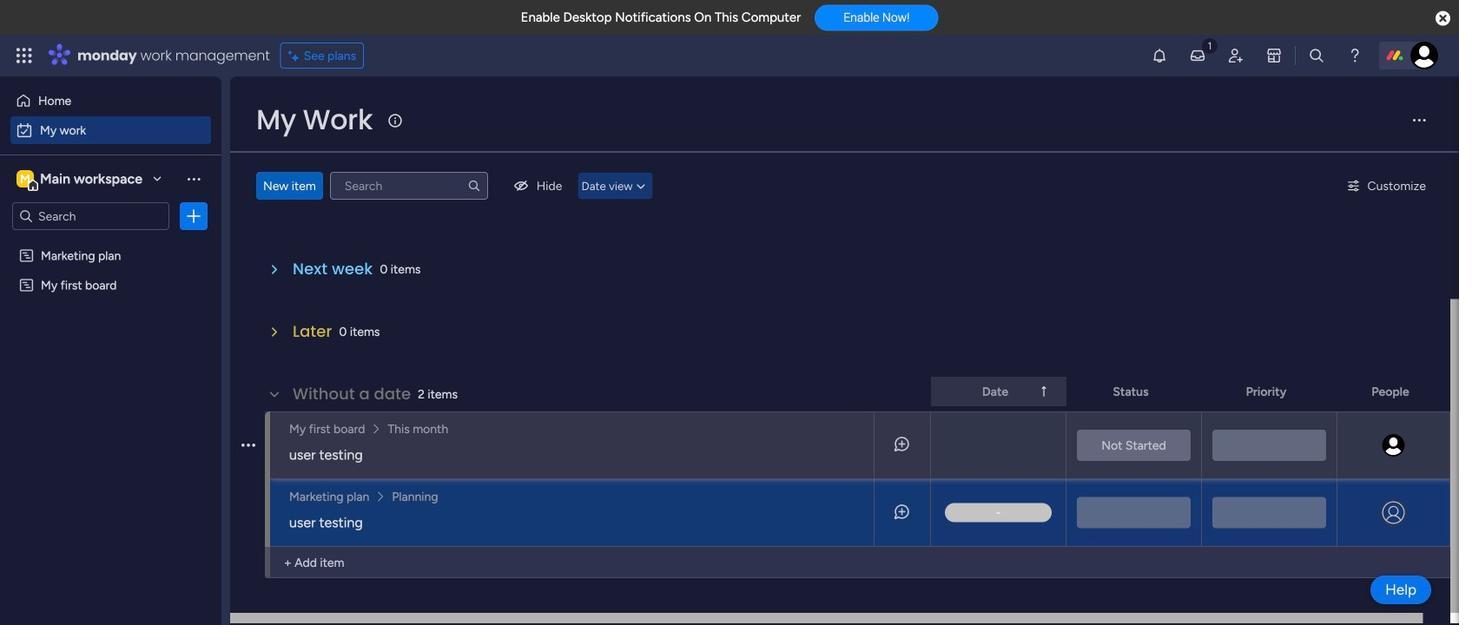 Task type: describe. For each thing, give the bounding box(es) containing it.
search everything image
[[1308, 47, 1326, 64]]

monday marketplace image
[[1266, 47, 1283, 64]]

john smith image
[[1411, 42, 1438, 69]]

invite members image
[[1227, 47, 1245, 64]]

see plans image
[[288, 46, 304, 65]]

workspace selection element
[[17, 169, 145, 191]]

john smith image
[[1381, 433, 1407, 459]]

0 horizontal spatial options image
[[185, 208, 202, 225]]

1 vertical spatial option
[[10, 116, 211, 144]]

workspace image
[[17, 169, 34, 188]]

menu image
[[1411, 111, 1428, 129]]

0 vertical spatial option
[[10, 87, 211, 115]]

Search in workspace field
[[36, 206, 145, 226]]

select product image
[[16, 47, 33, 64]]



Task type: locate. For each thing, give the bounding box(es) containing it.
search image
[[467, 179, 481, 193]]

column header
[[931, 377, 1067, 407]]

update feed image
[[1189, 47, 1207, 64]]

list box
[[0, 238, 222, 535]]

notifications image
[[1151, 47, 1168, 64]]

0 vertical spatial options image
[[185, 208, 202, 225]]

options image
[[185, 208, 202, 225], [241, 405, 255, 485]]

1 vertical spatial options image
[[241, 405, 255, 485]]

help image
[[1346, 47, 1364, 64]]

2 vertical spatial option
[[0, 240, 222, 244]]

None search field
[[330, 172, 488, 200]]

1 image
[[1202, 36, 1218, 55]]

option
[[10, 87, 211, 115], [10, 116, 211, 144], [0, 240, 222, 244]]

workspace options image
[[185, 170, 202, 187]]

dapulse close image
[[1436, 10, 1451, 28]]

Filter dashboard by text search field
[[330, 172, 488, 200]]

sort image
[[1037, 385, 1051, 399]]

1 horizontal spatial options image
[[241, 405, 255, 485]]



Task type: vqa. For each thing, say whether or not it's contained in the screenshot.
My first board List Box at the left
no



